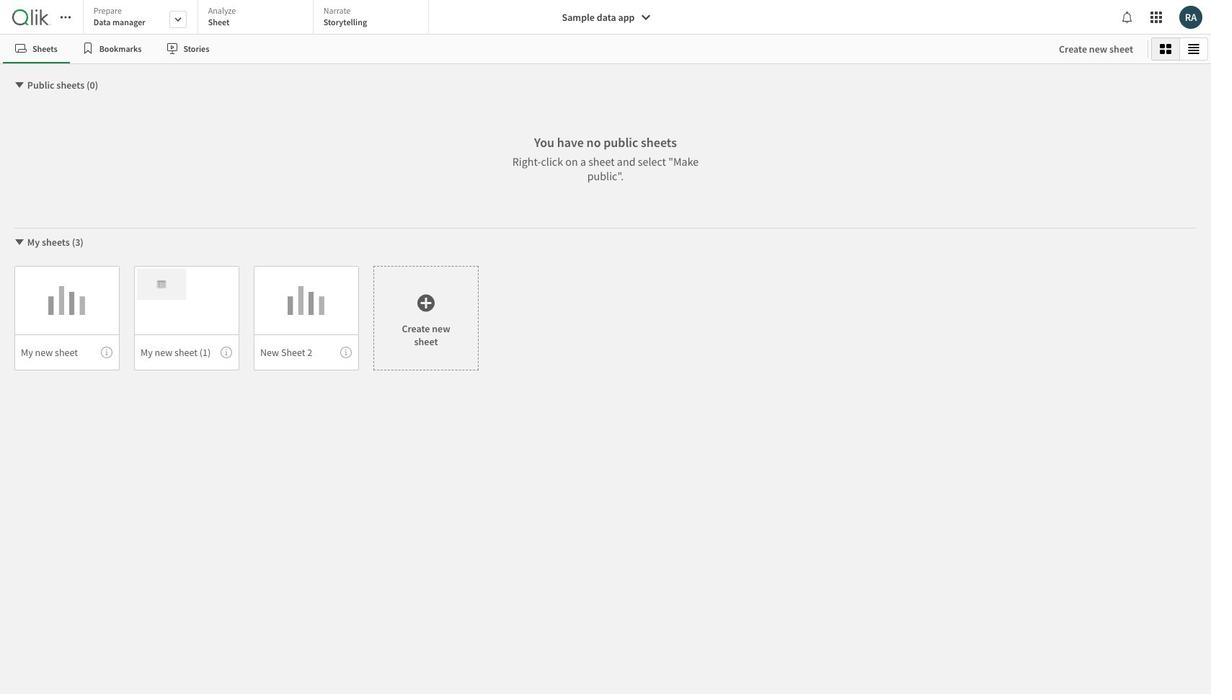 Task type: locate. For each thing, give the bounding box(es) containing it.
menu item for "my new sheet sheet is selected. press the spacebar or enter key to open my new sheet sheet. use the right and left arrow keys to navigate." element
[[14, 335, 120, 371]]

my new sheet sheet is selected. press the spacebar or enter key to open my new sheet sheet. use the right and left arrow keys to navigate. element
[[14, 266, 120, 371]]

menu item
[[14, 335, 120, 371], [134, 335, 239, 371], [254, 335, 359, 371]]

menu item for new sheet 2 sheet is selected. press the spacebar or enter key to open new sheet 2 sheet. use the right and left arrow keys to navigate. element
[[254, 335, 359, 371]]

application
[[0, 0, 1212, 694]]

new sheet 2 sheet is selected. press the spacebar or enter key to open new sheet 2 sheet. use the right and left arrow keys to navigate. element
[[254, 266, 359, 371]]

tooltip for my new sheet (1) sheet is selected. press the spacebar or enter key to open my new sheet (1) sheet. use the right and left arrow keys to navigate. element
[[221, 347, 232, 358]]

tooltip inside "my new sheet sheet is selected. press the spacebar or enter key to open my new sheet sheet. use the right and left arrow keys to navigate." element
[[101, 347, 113, 358]]

1 horizontal spatial tooltip
[[221, 347, 232, 358]]

tooltip for "my new sheet sheet is selected. press the spacebar or enter key to open my new sheet sheet. use the right and left arrow keys to navigate." element
[[101, 347, 113, 358]]

2 horizontal spatial menu item
[[254, 335, 359, 371]]

2 tooltip from the left
[[221, 347, 232, 358]]

group
[[1152, 38, 1209, 61]]

3 tooltip from the left
[[340, 347, 352, 358]]

3 menu item from the left
[[254, 335, 359, 371]]

tooltip
[[101, 347, 113, 358], [221, 347, 232, 358], [340, 347, 352, 358]]

tooltip for new sheet 2 sheet is selected. press the spacebar or enter key to open new sheet 2 sheet. use the right and left arrow keys to navigate. element
[[340, 347, 352, 358]]

1 tooltip from the left
[[101, 347, 113, 358]]

tab list
[[83, 0, 434, 36], [3, 35, 1045, 63]]

tooltip inside new sheet 2 sheet is selected. press the spacebar or enter key to open new sheet 2 sheet. use the right and left arrow keys to navigate. element
[[340, 347, 352, 358]]

1 menu item from the left
[[14, 335, 120, 371]]

0 horizontal spatial tooltip
[[101, 347, 113, 358]]

tooltip inside my new sheet (1) sheet is selected. press the spacebar or enter key to open my new sheet (1) sheet. use the right and left arrow keys to navigate. element
[[221, 347, 232, 358]]

2 horizontal spatial tooltip
[[340, 347, 352, 358]]

grid view image
[[1160, 43, 1172, 55]]

0 horizontal spatial menu item
[[14, 335, 120, 371]]

2 menu item from the left
[[134, 335, 239, 371]]

1 horizontal spatial menu item
[[134, 335, 239, 371]]



Task type: vqa. For each thing, say whether or not it's contained in the screenshot.
the topmost Ruby Anderson icon
no



Task type: describe. For each thing, give the bounding box(es) containing it.
my new sheet (1) sheet is selected. press the spacebar or enter key to open my new sheet (1) sheet. use the right and left arrow keys to navigate. element
[[134, 266, 239, 371]]

collapse image
[[14, 79, 25, 91]]

menu item for my new sheet (1) sheet is selected. press the spacebar or enter key to open my new sheet (1) sheet. use the right and left arrow keys to navigate. element
[[134, 335, 239, 371]]

collapse image
[[14, 237, 25, 248]]

list view image
[[1188, 43, 1200, 55]]



